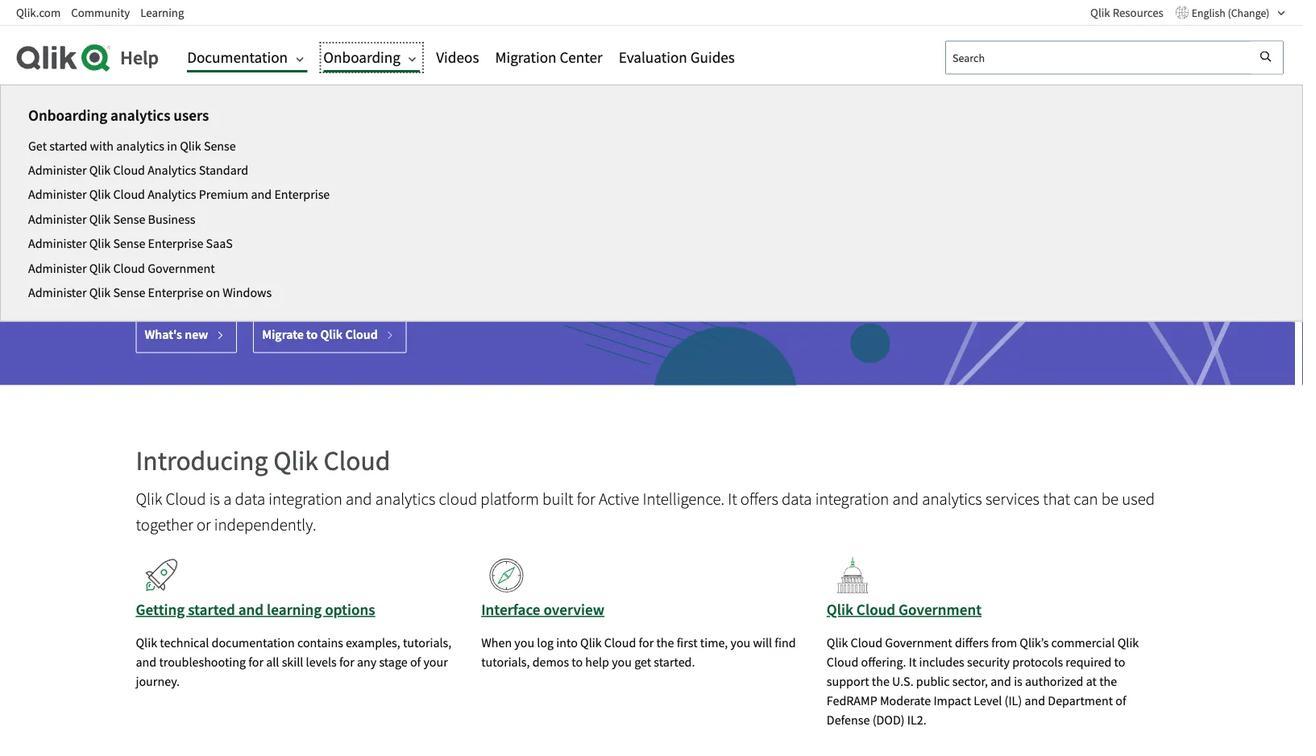 Task type: describe. For each thing, give the bounding box(es) containing it.
0 horizontal spatial you
[[514, 635, 534, 651]]

a
[[223, 489, 232, 510]]

with inside "get started with analytics in qlik sense" link
[[90, 138, 114, 154]]

is a data integration and analytics cloud platform built for active intelligence. it offers data integration and analytics services that can be used together or independently.
[[136, 489, 1155, 535]]

onboarding for onboarding analytics users
[[28, 106, 107, 125]]

help
[[120, 46, 159, 70]]

getting started and learning options
[[136, 601, 375, 620]]

protocols
[[1012, 654, 1063, 671]]

evaluation guides link
[[619, 46, 735, 69]]

started for get
[[49, 138, 87, 154]]

resources
[[1113, 5, 1164, 20]]

users
[[174, 106, 209, 125]]

administer qlik sense business link
[[25, 207, 199, 232]]

2 horizontal spatial you
[[731, 635, 751, 651]]

learning
[[140, 5, 184, 20]]

commercial
[[1051, 635, 1115, 651]]

migration
[[495, 48, 557, 67]]

data,
[[378, 214, 412, 235]]

integration inside closes the gaps between data, insights, and action with active intelligence delivered by the only end-to-end solution for data integration and analytics.
[[555, 239, 629, 260]]

qlik cloud up sector,
[[827, 635, 1139, 671]]

onboarding analytics users
[[28, 106, 209, 125]]

cloud
[[439, 489, 477, 510]]

to-
[[392, 239, 411, 260]]

qlik cloud up together
[[136, 489, 206, 510]]

introduction link
[[123, 105, 193, 121]]

it inside offering. it includes security protocols required to support the u.s. public sector, and is authorized at the fedramp moderate impact level (il) and department of defense (dod) il2.
[[909, 654, 917, 671]]

administer for administer qlik sense enterprise saas
[[28, 236, 87, 252]]

qlik resources
[[1090, 5, 1164, 20]]

administer qlik cloud analytics premium and enterprise
[[28, 187, 330, 203]]

impact
[[934, 693, 971, 709]]

administer qlik sense enterprise saas
[[28, 236, 233, 252]]

and inside technical documentation contains examples, tutorials, and troubleshooting for all skill levels for any stage of your journey.
[[136, 654, 157, 671]]

platform
[[481, 489, 539, 510]]

stage
[[379, 654, 408, 671]]

services
[[986, 489, 1040, 510]]

help link
[[7, 37, 171, 78]]

to up "gaps"
[[268, 163, 296, 203]]

0 vertical spatial government
[[148, 260, 215, 276]]

introducing qlik cloud
[[136, 444, 390, 478]]

sector,
[[952, 674, 988, 690]]

government for qlik cloud government differs from qlik's commercial
[[885, 635, 952, 651]]

qlik cloud up the get
[[18, 99, 104, 123]]

help
[[585, 654, 609, 671]]

(dod)
[[873, 713, 905, 729]]

videos link
[[436, 46, 479, 69]]

used
[[1122, 489, 1155, 510]]

getting started and learning options link
[[136, 601, 375, 620]]

support
[[827, 674, 869, 690]]

to right migrate
[[306, 327, 318, 343]]

started.
[[654, 654, 695, 671]]

documentation link
[[187, 46, 307, 69]]

from
[[991, 635, 1017, 651]]

to inside offering. it includes security protocols required to support the u.s. public sector, and is authorized at the fedramp moderate impact level (il) and department of defense (dod) il2.
[[1114, 654, 1125, 671]]

il2.
[[907, 713, 927, 729]]

tutorials, inside for the first time, you will find tutorials, demos to help you get started.
[[481, 654, 530, 671]]

the right the by
[[303, 239, 325, 260]]

end-
[[361, 239, 392, 260]]

administer for administer qlik sense enterprise on windows
[[28, 285, 87, 301]]

what's new
[[211, 105, 276, 121]]

qlik cloud government differs from qlik's commercial
[[827, 635, 1118, 651]]

required
[[1066, 654, 1112, 671]]

welcome
[[136, 163, 261, 203]]

first
[[677, 635, 698, 651]]

administer qlik cloud analytics standard link
[[25, 158, 251, 183]]

moderate
[[880, 693, 931, 709]]

is inside offering. it includes security protocols required to support the u.s. public sector, and is authorized at the fedramp moderate impact level (il) and department of defense (dod) il2.
[[1014, 674, 1023, 690]]

department
[[1048, 693, 1113, 709]]

enterprise inside administer qlik cloud analytics premium and enterprise link
[[274, 187, 330, 203]]

enterprise for on
[[148, 285, 203, 301]]

interface overview
[[481, 601, 605, 620]]

business
[[148, 211, 195, 227]]

differs
[[955, 635, 989, 651]]

active
[[583, 214, 623, 235]]

defense
[[827, 713, 870, 729]]

what's new link
[[136, 316, 237, 353]]

administer for administer qlik cloud analytics standard
[[28, 162, 87, 178]]

what's for what's new
[[211, 105, 249, 121]]

analytics left services
[[922, 489, 982, 510]]

0 horizontal spatial data
[[235, 489, 265, 510]]

the right at on the bottom
[[1099, 674, 1117, 690]]

time,
[[700, 635, 728, 651]]

includes
[[919, 654, 965, 671]]

by
[[283, 239, 300, 260]]

analytics up administer qlik cloud analytics standard
[[116, 138, 164, 154]]

administer qlik sense business
[[28, 211, 195, 227]]

videos
[[436, 48, 479, 67]]

administer qlik cloud government
[[28, 260, 215, 276]]

enterprise for saas
[[148, 236, 203, 252]]

for inside closes the gaps between data, insights, and action with active intelligence delivered by the only end-to-end solution for data integration and analytics.
[[499, 239, 518, 260]]

journey.
[[136, 674, 180, 690]]

insights,
[[415, 214, 471, 235]]

get started with analytics in qlik sense
[[28, 138, 236, 154]]

levels
[[306, 654, 337, 671]]

sense for administer qlik sense enterprise on windows
[[113, 285, 145, 301]]

contains
[[297, 635, 343, 651]]

public
[[916, 674, 950, 690]]

the down offering.
[[872, 674, 890, 690]]

what's for what's new
[[145, 327, 182, 343]]

on
[[206, 285, 220, 301]]

only
[[329, 239, 358, 260]]

interface overview link
[[481, 601, 605, 620]]

to inside for the first time, you will find tutorials, demos to help you get started.
[[572, 654, 583, 671]]

offers
[[741, 489, 778, 510]]

introduction
[[123, 105, 193, 121]]

be
[[1102, 489, 1119, 510]]

administer for administer qlik cloud government
[[28, 260, 87, 276]]

it inside the is a data integration and analytics cloud platform built for active intelligence. it offers data integration and analytics services that can be used together or independently.
[[728, 489, 737, 510]]

sense for administer qlik sense business
[[113, 211, 145, 227]]

the left "gaps"
[[255, 214, 277, 235]]

english (change)
[[1192, 6, 1272, 20]]

standard
[[199, 162, 248, 178]]

analytics left cloud
[[375, 489, 435, 510]]

migrate
[[262, 327, 304, 343]]

that
[[1043, 489, 1070, 510]]

(change)
[[1228, 6, 1270, 20]]

any
[[357, 654, 377, 671]]

is inside the is a data integration and analytics cloud platform built for active intelligence. it offers data integration and analytics services that can be used together or independently.
[[209, 489, 220, 510]]



Task type: locate. For each thing, give the bounding box(es) containing it.
for
[[499, 239, 518, 260], [577, 489, 595, 510], [639, 635, 654, 651], [248, 654, 264, 671], [339, 654, 354, 671]]

government up includes
[[885, 635, 952, 651]]

0 horizontal spatial onboarding
[[28, 106, 107, 125]]

migration center link
[[495, 46, 603, 69]]

tutorials, up your
[[403, 635, 452, 651]]

for left all
[[248, 654, 264, 671]]

demos
[[532, 654, 569, 671]]

started up technical
[[188, 601, 235, 620]]

analytics
[[148, 162, 196, 178], [148, 187, 196, 203]]

0 horizontal spatial with
[[90, 138, 114, 154]]

0 horizontal spatial it
[[728, 489, 737, 510]]

1 administer from the top
[[28, 162, 87, 178]]

you
[[514, 635, 534, 651], [731, 635, 751, 651], [612, 654, 632, 671]]

1 horizontal spatial it
[[909, 654, 917, 671]]

for the first time, you will find tutorials, demos to help you get started.
[[481, 635, 796, 671]]

into
[[556, 635, 578, 651]]

0 vertical spatial analytics
[[148, 162, 196, 178]]

troubleshooting
[[159, 654, 246, 671]]

1 vertical spatial of
[[1116, 693, 1126, 709]]

gaps
[[280, 214, 312, 235]]

qlik help home image
[[7, 37, 120, 78]]

data
[[521, 239, 551, 260], [235, 489, 265, 510], [782, 489, 812, 510]]

intelligence
[[136, 239, 214, 260]]

0 vertical spatial with
[[90, 138, 114, 154]]

new
[[251, 105, 276, 121]]

qlik cloud link
[[18, 99, 112, 123]]

1 horizontal spatial what's
[[211, 105, 249, 121]]

1 vertical spatial is
[[1014, 674, 1023, 690]]

1 vertical spatial enterprise
[[148, 236, 203, 252]]

sense up administer qlik sense enterprise saas
[[113, 211, 145, 227]]

1 horizontal spatial tutorials,
[[481, 654, 530, 671]]

0 horizontal spatial is
[[209, 489, 220, 510]]

closes
[[209, 214, 252, 235]]

qlik.com link
[[16, 5, 61, 20]]

when
[[481, 635, 512, 651]]

qlik's
[[1020, 635, 1049, 651]]

started right the get
[[49, 138, 87, 154]]

guides
[[690, 48, 735, 67]]

enterprise left on at the top left
[[148, 285, 203, 301]]

you left get
[[612, 654, 632, 671]]

analytics up business
[[148, 187, 196, 203]]

examples,
[[346, 635, 400, 651]]

or
[[197, 514, 211, 535]]

evaluation
[[619, 48, 687, 67]]

enterprise down business
[[148, 236, 203, 252]]

0 horizontal spatial what's
[[145, 327, 182, 343]]

analytics down in
[[148, 162, 196, 178]]

1 horizontal spatial with
[[550, 214, 580, 235]]

closes the gaps between data, insights, and action with active intelligence delivered by the only end-to-end solution for data integration and analytics.
[[136, 214, 629, 285]]

offering.
[[861, 654, 906, 671]]

2 horizontal spatial integration
[[815, 489, 889, 510]]

2 analytics from the top
[[148, 187, 196, 203]]

0 vertical spatial enterprise
[[274, 187, 330, 203]]

center
[[560, 48, 603, 67]]

1 vertical spatial it
[[909, 654, 917, 671]]

sense down "administer qlik cloud government" link at the top
[[113, 285, 145, 301]]

data inside closes the gaps between data, insights, and action with active intelligence delivered by the only end-to-end solution for data integration and analytics.
[[521, 239, 551, 260]]

independently.
[[214, 514, 316, 535]]

it
[[728, 489, 737, 510], [909, 654, 917, 671]]

when you log into qlik cloud
[[481, 635, 636, 651]]

administer for administer qlik sense business
[[28, 211, 87, 227]]

for left any
[[339, 654, 354, 671]]

windows
[[223, 285, 272, 301]]

1 vertical spatial started
[[188, 601, 235, 620]]

government up the differs at the bottom of page
[[899, 601, 982, 620]]

5 administer from the top
[[28, 260, 87, 276]]

enterprise up "gaps"
[[274, 187, 330, 203]]

for down action
[[499, 239, 518, 260]]

of
[[410, 654, 421, 671], [1116, 693, 1126, 709]]

1 vertical spatial onboarding
[[28, 106, 107, 125]]

evaluation guides
[[619, 48, 735, 67]]

data right a
[[235, 489, 265, 510]]

it up u.s.
[[909, 654, 917, 671]]

1 horizontal spatial is
[[1014, 674, 1023, 690]]

1 horizontal spatial onboarding
[[323, 48, 401, 67]]

the up started.
[[656, 635, 674, 651]]

1 horizontal spatial integration
[[555, 239, 629, 260]]

technical
[[160, 635, 209, 651]]

what's left new
[[211, 105, 249, 121]]

Search search field
[[946, 42, 1248, 74]]

can
[[1074, 489, 1098, 510]]

skill
[[282, 654, 303, 671]]

4 administer from the top
[[28, 236, 87, 252]]

0 vertical spatial of
[[410, 654, 421, 671]]

it left offers at the bottom
[[728, 489, 737, 510]]

technical documentation contains examples, tutorials, and troubleshooting for all skill levels for any stage of your journey.
[[136, 635, 452, 690]]

find
[[775, 635, 796, 651]]

administer qlik cloud government link
[[25, 256, 218, 281]]

qlik cloud government
[[827, 601, 982, 620]]

authorized
[[1025, 674, 1084, 690]]

to right required on the right bottom of page
[[1114, 654, 1125, 671]]

1 horizontal spatial you
[[612, 654, 632, 671]]

what's new
[[145, 327, 208, 343]]

community link
[[71, 5, 130, 20]]

qlik resources link
[[1086, 0, 1168, 26]]

documentation
[[212, 635, 295, 651]]

0 horizontal spatial of
[[410, 654, 421, 671]]

intelligence.
[[643, 489, 725, 510]]

you left "will"
[[731, 635, 751, 651]]

0 horizontal spatial started
[[49, 138, 87, 154]]

sense up administer qlik cloud government
[[113, 236, 145, 252]]

with down "onboarding analytics users"
[[90, 138, 114, 154]]

get started with analytics in qlik sense link
[[25, 134, 239, 158]]

enterprise inside administer qlik sense enterprise saas link
[[148, 236, 203, 252]]

offering. it includes security protocols required to support the u.s. public sector, and is authorized at the fedramp moderate impact level (il) and department of defense (dod) il2.
[[827, 654, 1126, 729]]

0 vertical spatial started
[[49, 138, 87, 154]]

2 vertical spatial enterprise
[[148, 285, 203, 301]]

what's new link
[[211, 105, 276, 121]]

1 analytics from the top
[[148, 162, 196, 178]]

the inside for the first time, you will find tutorials, demos to help you get started.
[[656, 635, 674, 651]]

1 vertical spatial analytics
[[148, 187, 196, 203]]

0 horizontal spatial tutorials,
[[403, 635, 452, 651]]

is up (il)
[[1014, 674, 1023, 690]]

fedramp
[[827, 693, 877, 709]]

data down action
[[521, 239, 551, 260]]

(il)
[[1005, 693, 1022, 709]]

analytics for standard
[[148, 162, 196, 178]]

of inside offering. it includes security protocols required to support the u.s. public sector, and is authorized at the fedramp moderate impact level (il) and department of defense (dod) il2.
[[1116, 693, 1126, 709]]

learning link
[[140, 5, 184, 20]]

sense
[[204, 138, 236, 154], [113, 211, 145, 227], [113, 236, 145, 252], [113, 285, 145, 301]]

sense for administer qlik sense enterprise saas
[[113, 236, 145, 252]]

what's left the new
[[145, 327, 182, 343]]

all
[[266, 654, 279, 671]]

government down intelligence
[[148, 260, 215, 276]]

for inside for the first time, you will find tutorials, demos to help you get started.
[[639, 635, 654, 651]]

1 horizontal spatial started
[[188, 601, 235, 620]]

between
[[316, 214, 375, 235]]

of inside technical documentation contains examples, tutorials, and troubleshooting for all skill levels for any stage of your journey.
[[410, 654, 421, 671]]

of right department
[[1116, 693, 1126, 709]]

3 administer from the top
[[28, 211, 87, 227]]

qlik cloud government link
[[827, 601, 982, 620]]

1 vertical spatial government
[[899, 601, 982, 620]]

with inside closes the gaps between data, insights, and action with active intelligence delivered by the only end-to-end solution for data integration and analytics.
[[550, 214, 580, 235]]

and
[[251, 187, 272, 203], [475, 214, 501, 235], [136, 264, 162, 285], [346, 489, 372, 510], [893, 489, 919, 510], [238, 601, 264, 620], [136, 654, 157, 671], [991, 674, 1011, 690], [1025, 693, 1045, 709]]

for right built
[[577, 489, 595, 510]]

government
[[148, 260, 215, 276], [899, 601, 982, 620], [885, 635, 952, 651]]

0 vertical spatial what's
[[211, 105, 249, 121]]

sense up standard
[[204, 138, 236, 154]]

tutorials, inside technical documentation contains examples, tutorials, and troubleshooting for all skill levels for any stage of your journey.
[[403, 635, 452, 651]]

options
[[325, 601, 375, 620]]

started
[[49, 138, 87, 154], [188, 601, 235, 620]]

of left your
[[410, 654, 421, 671]]

for inside the is a data integration and analytics cloud platform built for active intelligence. it offers data integration and analytics services that can be used together or independently.
[[577, 489, 595, 510]]

for up get
[[639, 635, 654, 651]]

qlik inside 'link'
[[1090, 5, 1110, 20]]

2 horizontal spatial data
[[782, 489, 812, 510]]

is left a
[[209, 489, 220, 510]]

you left the log
[[514, 635, 534, 651]]

administer qlik sense enterprise saas link
[[25, 232, 236, 256]]

log
[[537, 635, 554, 651]]

what's
[[211, 105, 249, 121], [145, 327, 182, 343]]

with left active
[[550, 214, 580, 235]]

at
[[1086, 674, 1097, 690]]

2 administer from the top
[[28, 187, 87, 203]]

0 vertical spatial tutorials,
[[403, 635, 452, 651]]

active
[[599, 489, 639, 510]]

government for qlik cloud government
[[899, 601, 982, 620]]

0 vertical spatial it
[[728, 489, 737, 510]]

solution
[[440, 239, 496, 260]]

analytics.
[[165, 264, 229, 285]]

0 vertical spatial onboarding
[[323, 48, 401, 67]]

1 vertical spatial with
[[550, 214, 580, 235]]

onboarding link
[[323, 46, 420, 69]]

onboarding for onboarding
[[323, 48, 401, 67]]

started for getting
[[188, 601, 235, 620]]

6 administer from the top
[[28, 285, 87, 301]]

enterprise inside administer qlik sense enterprise on windows link
[[148, 285, 203, 301]]

administer qlik sense enterprise on windows
[[28, 285, 272, 301]]

to
[[268, 163, 296, 203], [306, 327, 318, 343], [572, 654, 583, 671], [1114, 654, 1125, 671]]

1 horizontal spatial of
[[1116, 693, 1126, 709]]

administer for administer qlik cloud analytics premium and enterprise
[[28, 187, 87, 203]]

data right offers at the bottom
[[782, 489, 812, 510]]

tutorials, down when
[[481, 654, 530, 671]]

get
[[634, 654, 651, 671]]

english
[[1192, 6, 1226, 20]]

0 horizontal spatial integration
[[269, 489, 342, 510]]

to left help
[[572, 654, 583, 671]]

enterprise
[[274, 187, 330, 203], [148, 236, 203, 252], [148, 285, 203, 301]]

0 vertical spatial is
[[209, 489, 220, 510]]

analytics up get started with analytics in qlik sense
[[111, 106, 170, 125]]

your
[[423, 654, 448, 671]]

1 vertical spatial what's
[[145, 327, 182, 343]]

learning
[[267, 601, 322, 620]]

analytics for premium
[[148, 187, 196, 203]]

migrate to qlik cloud
[[262, 327, 378, 343]]

2 vertical spatial government
[[885, 635, 952, 651]]

security
[[967, 654, 1010, 671]]

qlik cloud up intelligence
[[136, 214, 206, 235]]

1 vertical spatial tutorials,
[[481, 654, 530, 671]]

1 horizontal spatial data
[[521, 239, 551, 260]]

qlik cloud
[[18, 99, 104, 123], [136, 214, 206, 235], [136, 489, 206, 510], [827, 635, 1139, 671]]



Task type: vqa. For each thing, say whether or not it's contained in the screenshot.
the Administer associated with Administer Qlik Cloud Analytics Premium and Enterprise
yes



